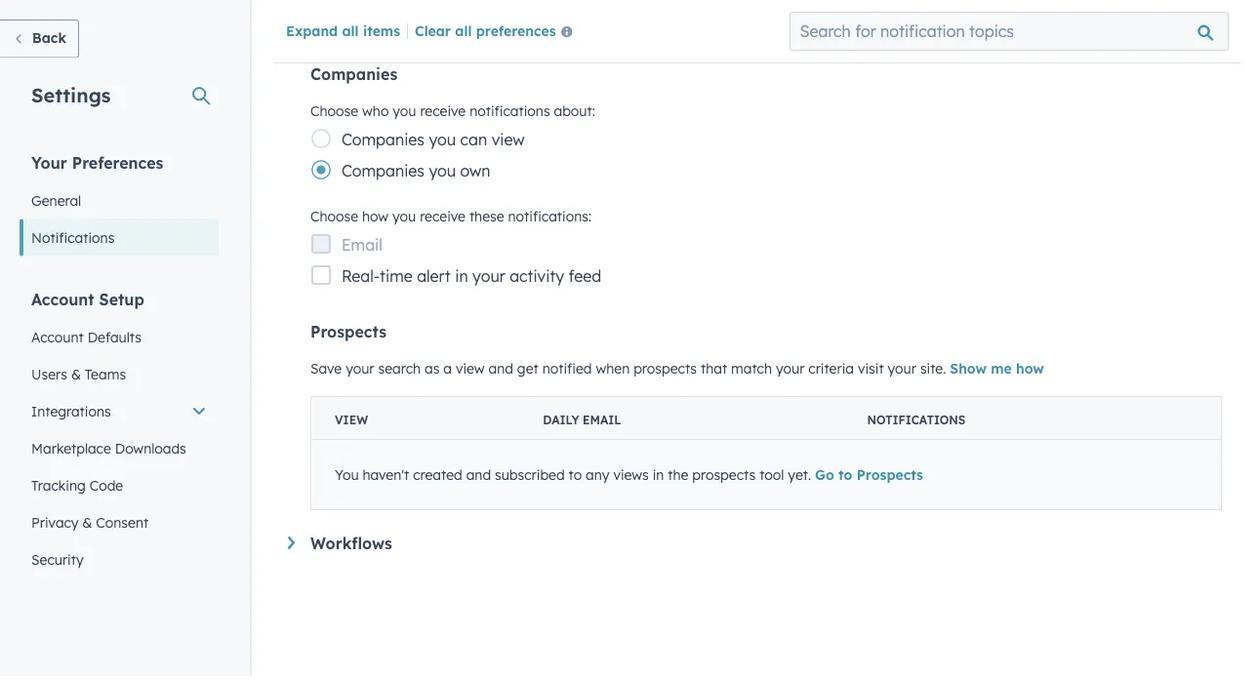 Task type: describe. For each thing, give the bounding box(es) containing it.
tracking
[[31, 477, 86, 494]]

2 vertical spatial in
[[653, 466, 664, 484]]

caret image
[[288, 537, 295, 550]]

1 vertical spatial view
[[456, 360, 485, 377]]

1 time from the top
[[380, 21, 413, 40]]

2 alert from the top
[[417, 267, 451, 286]]

& for users
[[71, 366, 81, 383]]

view
[[335, 413, 368, 428]]

1 horizontal spatial how
[[1016, 360, 1045, 377]]

that
[[701, 360, 728, 377]]

haven't
[[363, 466, 409, 484]]

visit
[[858, 360, 884, 377]]

clear all preferences button
[[415, 20, 581, 44]]

site.
[[921, 360, 946, 377]]

go to prospects link
[[815, 466, 924, 484]]

code
[[90, 477, 123, 494]]

security link
[[20, 541, 219, 578]]

match
[[731, 360, 772, 377]]

your
[[31, 153, 67, 172]]

& for privacy
[[82, 514, 92, 531]]

about:
[[554, 103, 595, 120]]

who
[[362, 103, 389, 120]]

choose for choose who you receive notifications about:
[[310, 103, 358, 120]]

marketplace downloads
[[31, 440, 186, 457]]

1 real-time alert in your activity feed from the top
[[342, 21, 602, 40]]

back link
[[0, 20, 79, 58]]

save
[[310, 360, 342, 377]]

workflows button
[[288, 534, 1222, 554]]

0 vertical spatial view
[[492, 130, 525, 149]]

as
[[425, 360, 440, 377]]

1 activity from the top
[[510, 21, 564, 40]]

companies for companies you own
[[342, 161, 425, 181]]

you down companies you can view
[[429, 161, 456, 181]]

2 real-time alert in your activity feed from the top
[[342, 267, 602, 286]]

1 vertical spatial notifications
[[867, 413, 966, 428]]

daily email
[[543, 413, 622, 428]]

0 horizontal spatial prospects
[[310, 322, 387, 342]]

2 feed from the top
[[569, 267, 602, 286]]

tracking code link
[[20, 467, 219, 504]]

get
[[517, 360, 539, 377]]

companies you can view
[[342, 130, 525, 149]]

expand all items
[[286, 22, 400, 39]]

clear all preferences
[[415, 22, 556, 39]]

back
[[32, 29, 66, 46]]

1 to from the left
[[569, 466, 582, 484]]

prospects for when
[[634, 360, 697, 377]]

companies you own
[[342, 161, 491, 181]]

these
[[470, 208, 504, 225]]

2 to from the left
[[839, 466, 853, 484]]

created
[[413, 466, 463, 484]]

go
[[815, 466, 835, 484]]

tool
[[760, 466, 784, 484]]

teams
[[85, 366, 126, 383]]

marketplace downloads link
[[20, 430, 219, 467]]

2 time from the top
[[380, 267, 413, 286]]

clear
[[415, 22, 451, 39]]

your right match
[[776, 360, 805, 377]]

any
[[586, 466, 610, 484]]

integrations
[[31, 403, 111, 420]]

workflows
[[310, 534, 392, 554]]

the
[[668, 466, 689, 484]]

users
[[31, 366, 67, 383]]

1 real- from the top
[[342, 21, 380, 40]]

yet.
[[788, 466, 812, 484]]

you down companies you own
[[393, 208, 416, 225]]

search
[[378, 360, 421, 377]]

account defaults
[[31, 329, 142, 346]]

you haven't created and subscribed to any views in the prospects tool yet. go to prospects
[[335, 466, 924, 484]]

save your search as a view and get notified when prospects that match your criteria visit your site. show me how
[[310, 360, 1045, 377]]

criteria
[[809, 360, 854, 377]]

your right save
[[346, 360, 374, 377]]

0 vertical spatial in
[[455, 21, 468, 40]]



Task type: locate. For each thing, give the bounding box(es) containing it.
activity
[[510, 21, 564, 40], [510, 267, 564, 286]]

receive left these
[[420, 208, 466, 225]]

0 vertical spatial time
[[380, 21, 413, 40]]

choose up email
[[310, 208, 358, 225]]

1 horizontal spatial view
[[492, 130, 525, 149]]

1 vertical spatial and
[[466, 466, 491, 484]]

to right go
[[839, 466, 853, 484]]

in right 'clear'
[[455, 21, 468, 40]]

real- right expand
[[342, 21, 380, 40]]

1 all from the left
[[342, 22, 359, 39]]

0 vertical spatial receive
[[420, 103, 466, 120]]

all for expand
[[342, 22, 359, 39]]

you right who
[[393, 103, 416, 120]]

0 horizontal spatial view
[[456, 360, 485, 377]]

expand all items button
[[286, 22, 400, 39]]

and left get
[[489, 360, 513, 377]]

how
[[362, 208, 389, 225], [1016, 360, 1045, 377]]

privacy & consent link
[[20, 504, 219, 541]]

receive up companies you can view
[[420, 103, 466, 120]]

you down choose who you receive notifications about:
[[429, 130, 456, 149]]

0 vertical spatial prospects
[[310, 322, 387, 342]]

receive for notifications
[[420, 103, 466, 120]]

0 horizontal spatial to
[[569, 466, 582, 484]]

in down choose how you receive these notifications:
[[455, 267, 468, 286]]

how right me
[[1016, 360, 1045, 377]]

your
[[473, 21, 505, 40], [473, 267, 505, 286], [346, 360, 374, 377], [776, 360, 805, 377], [888, 360, 917, 377]]

0 vertical spatial choose
[[310, 103, 358, 120]]

feed
[[569, 21, 602, 40], [569, 267, 602, 286]]

a
[[444, 360, 452, 377]]

notifications
[[470, 103, 550, 120]]

daily
[[543, 413, 579, 428]]

& right privacy on the bottom of the page
[[82, 514, 92, 531]]

0 vertical spatial and
[[489, 360, 513, 377]]

1 vertical spatial account
[[31, 329, 84, 346]]

show me how link
[[950, 360, 1045, 377]]

all for clear
[[455, 22, 472, 39]]

to
[[569, 466, 582, 484], [839, 466, 853, 484]]

notifications
[[31, 229, 115, 246], [867, 413, 966, 428]]

integrations button
[[20, 393, 219, 430]]

activity up notifications
[[510, 21, 564, 40]]

2 real- from the top
[[342, 267, 380, 286]]

all right 'clear'
[[455, 22, 472, 39]]

1 vertical spatial how
[[1016, 360, 1045, 377]]

alert
[[417, 21, 451, 40], [417, 267, 451, 286]]

security
[[31, 551, 84, 568]]

users & teams
[[31, 366, 126, 383]]

companies for companies you can view
[[342, 130, 425, 149]]

time left 'clear'
[[380, 21, 413, 40]]

consent
[[96, 514, 149, 531]]

2 account from the top
[[31, 329, 84, 346]]

choose
[[310, 103, 358, 120], [310, 208, 358, 225]]

views
[[614, 466, 649, 484]]

1 alert from the top
[[417, 21, 451, 40]]

0 vertical spatial real-time alert in your activity feed
[[342, 21, 602, 40]]

0 vertical spatial real-
[[342, 21, 380, 40]]

0 vertical spatial &
[[71, 366, 81, 383]]

notifications link
[[20, 219, 219, 256]]

1 choose from the top
[[310, 103, 358, 120]]

marketplace
[[31, 440, 111, 457]]

setup
[[99, 289, 144, 309]]

real-time alert in your activity feed
[[342, 21, 602, 40], [342, 267, 602, 286]]

notifications:
[[508, 208, 592, 225]]

view down notifications
[[492, 130, 525, 149]]

&
[[71, 366, 81, 383], [82, 514, 92, 531]]

0 vertical spatial notifications
[[31, 229, 115, 246]]

companies down who
[[342, 130, 425, 149]]

1 feed from the top
[[569, 21, 602, 40]]

1 vertical spatial choose
[[310, 208, 358, 225]]

1 account from the top
[[31, 289, 94, 309]]

prospects right go
[[857, 466, 924, 484]]

account setup element
[[20, 289, 219, 578]]

& right users
[[71, 366, 81, 383]]

real-time alert in your activity feed down these
[[342, 267, 602, 286]]

1 horizontal spatial prospects
[[857, 466, 924, 484]]

2 all from the left
[[455, 22, 472, 39]]

your preferences element
[[20, 152, 219, 256]]

in left the
[[653, 466, 664, 484]]

account for account setup
[[31, 289, 94, 309]]

privacy
[[31, 514, 78, 531]]

real-
[[342, 21, 380, 40], [342, 267, 380, 286]]

defaults
[[88, 329, 142, 346]]

time
[[380, 21, 413, 40], [380, 267, 413, 286]]

0 vertical spatial how
[[362, 208, 389, 225]]

0 vertical spatial account
[[31, 289, 94, 309]]

can
[[460, 130, 487, 149]]

choose left who
[[310, 103, 358, 120]]

2 activity from the top
[[510, 267, 564, 286]]

1 vertical spatial feed
[[569, 267, 602, 286]]

1 vertical spatial companies
[[342, 130, 425, 149]]

1 vertical spatial activity
[[510, 267, 564, 286]]

account up account defaults
[[31, 289, 94, 309]]

general link
[[20, 182, 219, 219]]

notified
[[542, 360, 592, 377]]

choose for choose how you receive these notifications:
[[310, 208, 358, 225]]

you
[[335, 466, 359, 484]]

preferences
[[476, 22, 556, 39]]

0 horizontal spatial all
[[342, 22, 359, 39]]

0 horizontal spatial &
[[71, 366, 81, 383]]

all inside button
[[455, 22, 472, 39]]

1 vertical spatial &
[[82, 514, 92, 531]]

1 vertical spatial time
[[380, 267, 413, 286]]

account up users
[[31, 329, 84, 346]]

real-time alert in your activity feed up choose who you receive notifications about:
[[342, 21, 602, 40]]

1 vertical spatial real-
[[342, 267, 380, 286]]

1 vertical spatial real-time alert in your activity feed
[[342, 267, 602, 286]]

2 choose from the top
[[310, 208, 358, 225]]

2 vertical spatial companies
[[342, 161, 425, 181]]

companies down companies you can view
[[342, 161, 425, 181]]

alert down choose how you receive these notifications:
[[417, 267, 451, 286]]

preferences
[[72, 153, 163, 172]]

view
[[492, 130, 525, 149], [456, 360, 485, 377]]

and right created
[[466, 466, 491, 484]]

1 horizontal spatial to
[[839, 466, 853, 484]]

0 vertical spatial activity
[[510, 21, 564, 40]]

me
[[991, 360, 1012, 377]]

0 vertical spatial feed
[[569, 21, 602, 40]]

your preferences
[[31, 153, 163, 172]]

prospects right the
[[693, 466, 756, 484]]

2 receive from the top
[[420, 208, 466, 225]]

1 horizontal spatial notifications
[[867, 413, 966, 428]]

prospects
[[310, 322, 387, 342], [857, 466, 924, 484]]

0 vertical spatial alert
[[417, 21, 451, 40]]

0 vertical spatial prospects
[[634, 360, 697, 377]]

1 vertical spatial prospects
[[693, 466, 756, 484]]

you
[[393, 103, 416, 120], [429, 130, 456, 149], [429, 161, 456, 181], [393, 208, 416, 225]]

all
[[342, 22, 359, 39], [455, 22, 472, 39]]

real- down email
[[342, 267, 380, 286]]

tracking code
[[31, 477, 123, 494]]

1 horizontal spatial all
[[455, 22, 472, 39]]

all left items in the left of the page
[[342, 22, 359, 39]]

account setup
[[31, 289, 144, 309]]

choose how you receive these notifications:
[[310, 208, 592, 225]]

1 vertical spatial in
[[455, 267, 468, 286]]

prospects up save
[[310, 322, 387, 342]]

privacy & consent
[[31, 514, 149, 531]]

your left the 'site.'
[[888, 360, 917, 377]]

time down email
[[380, 267, 413, 286]]

activity down the "notifications:"
[[510, 267, 564, 286]]

1 vertical spatial receive
[[420, 208, 466, 225]]

users & teams link
[[20, 356, 219, 393]]

1 vertical spatial alert
[[417, 267, 451, 286]]

account
[[31, 289, 94, 309], [31, 329, 84, 346]]

your right 'clear'
[[473, 21, 505, 40]]

own
[[460, 161, 491, 181]]

1 vertical spatial prospects
[[857, 466, 924, 484]]

Search for notification topics search field
[[790, 12, 1229, 51]]

receive
[[420, 103, 466, 120], [420, 208, 466, 225]]

notifications down general
[[31, 229, 115, 246]]

your down these
[[473, 267, 505, 286]]

feed down the "notifications:"
[[569, 267, 602, 286]]

settings
[[31, 83, 111, 107]]

notifications inside your preferences element
[[31, 229, 115, 246]]

how up email
[[362, 208, 389, 225]]

1 horizontal spatial &
[[82, 514, 92, 531]]

1 receive from the top
[[420, 103, 466, 120]]

show
[[950, 360, 987, 377]]

account defaults link
[[20, 319, 219, 356]]

0 vertical spatial companies
[[310, 64, 398, 84]]

downloads
[[115, 440, 186, 457]]

subscribed
[[495, 466, 565, 484]]

to left 'any'
[[569, 466, 582, 484]]

email
[[583, 413, 622, 428]]

when
[[596, 360, 630, 377]]

email
[[342, 235, 383, 255]]

items
[[363, 22, 400, 39]]

0 horizontal spatial how
[[362, 208, 389, 225]]

view right a
[[456, 360, 485, 377]]

expand
[[286, 22, 338, 39]]

general
[[31, 192, 81, 209]]

companies up who
[[310, 64, 398, 84]]

account for account defaults
[[31, 329, 84, 346]]

feed right "preferences"
[[569, 21, 602, 40]]

choose who you receive notifications about:
[[310, 103, 595, 120]]

0 horizontal spatial notifications
[[31, 229, 115, 246]]

receive for these
[[420, 208, 466, 225]]

notifications down the 'site.'
[[867, 413, 966, 428]]

prospects left that
[[634, 360, 697, 377]]

alert right items in the left of the page
[[417, 21, 451, 40]]

prospects for the
[[693, 466, 756, 484]]



Task type: vqa. For each thing, say whether or not it's contained in the screenshot.
Apoptosis
no



